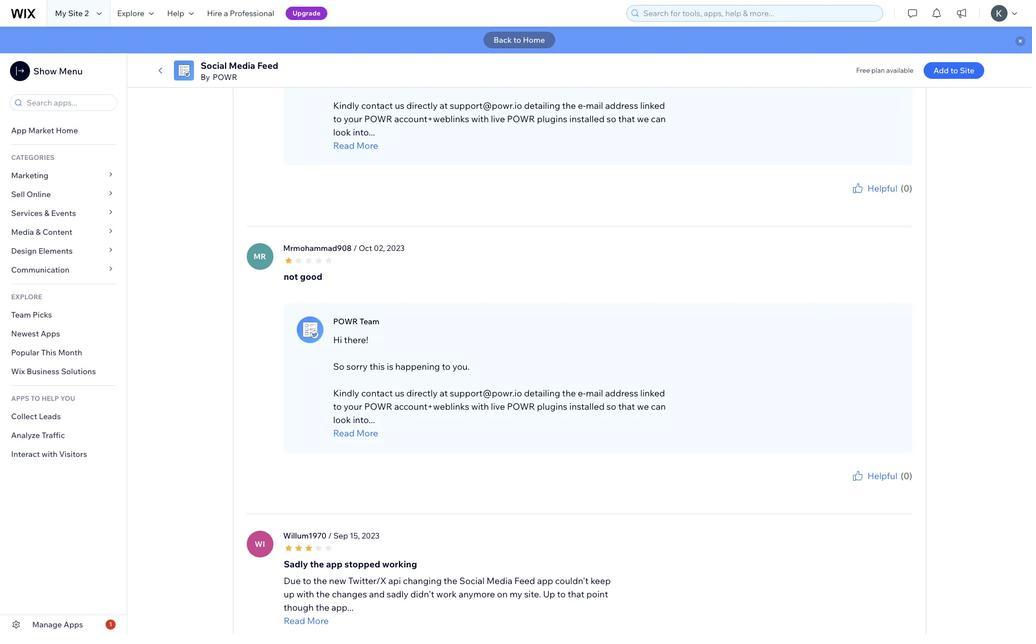 Task type: vqa. For each thing, say whether or not it's contained in the screenshot.
the bottommost account+weblinks
yes



Task type: describe. For each thing, give the bounding box(es) containing it.
read inside sadly the app stopped working due to the new twitter/x api changing the social media feed app couldn't keep up with the changes and sadly didn't work anymore on my site. up to that point though the app... read more
[[284, 616, 305, 627]]

apps
[[11, 395, 29, 403]]

help
[[42, 395, 59, 403]]

(0) for 2nd helpful button from the bottom
[[901, 183, 913, 194]]

1 can from the top
[[651, 113, 666, 124]]

2 into... from the top
[[353, 414, 375, 426]]

media inside sadly the app stopped working due to the new twitter/x api changing the social media feed app couldn't keep up with the changes and sadly didn't work anymore on my site. up to that point though the app... read more
[[487, 576, 513, 587]]

2 detailing from the top
[[524, 388, 560, 399]]

2 look from the top
[[333, 414, 351, 426]]

wix
[[11, 367, 25, 377]]

hire
[[207, 8, 222, 18]]

2 kindly from the top
[[333, 388, 359, 399]]

app market home link
[[0, 121, 127, 140]]

2 directly from the top
[[406, 388, 438, 399]]

on
[[497, 589, 508, 600]]

not
[[284, 271, 298, 282]]

marketing
[[11, 171, 48, 181]]

interact with visitors link
[[0, 445, 127, 464]]

2 contact from the top
[[361, 388, 393, 399]]

events
[[51, 208, 76, 218]]

good
[[300, 271, 322, 282]]

1 vertical spatial that
[[618, 401, 635, 412]]

newest apps
[[11, 329, 60, 339]]

social media feed by powr
[[201, 60, 278, 82]]

1 so from the top
[[607, 113, 616, 124]]

upgrade button
[[286, 7, 327, 20]]

leads
[[39, 412, 61, 422]]

2 support@powr.io from the top
[[450, 388, 522, 399]]

1 thank from the top
[[824, 195, 843, 203]]

analyze traffic link
[[0, 426, 127, 445]]

picks
[[33, 310, 52, 320]]

2 e- from the top
[[578, 388, 586, 399]]

mrmohammad908 / oct 02, 2023
[[283, 243, 405, 253]]

elements
[[38, 246, 73, 256]]

app market home
[[11, 126, 78, 136]]

sep
[[334, 531, 348, 541]]

twitter/x
[[348, 576, 386, 587]]

1 at from the top
[[440, 100, 448, 111]]

that inside sadly the app stopped working due to the new twitter/x api changing the social media feed app couldn't keep up with the changes and sadly didn't work anymore on my site. up to that point though the app... read more
[[568, 589, 585, 600]]

back to home
[[494, 35, 545, 45]]

1 for from the top
[[858, 195, 867, 203]]

& for events
[[44, 208, 49, 218]]

1 thank you for your feedback from the top
[[824, 195, 913, 203]]

1 helpful button from the top
[[851, 182, 898, 195]]

due
[[284, 576, 301, 587]]

working
[[382, 559, 417, 570]]

apps for manage apps
[[64, 620, 83, 630]]

popular this month link
[[0, 344, 127, 362]]

feedback for 2nd helpful button from the bottom
[[883, 195, 913, 203]]

stopped
[[345, 559, 380, 570]]

2 account+weblinks from the top
[[394, 401, 469, 412]]

2 sorry from the top
[[346, 361, 368, 372]]

15,
[[350, 531, 360, 541]]

willum1970
[[283, 531, 327, 541]]

social inside 'social media feed by powr'
[[201, 60, 227, 71]]

1 installed from the top
[[570, 113, 605, 124]]

1 happening from the top
[[395, 73, 440, 84]]

media inside 'social media feed by powr'
[[229, 60, 255, 71]]

2 you. from the top
[[453, 361, 470, 372]]

1 vertical spatial app
[[537, 576, 553, 587]]

changing
[[403, 576, 442, 587]]

0 vertical spatial read more button
[[333, 139, 667, 152]]

professional
[[230, 8, 274, 18]]

you
[[60, 395, 75, 403]]

1 you. from the top
[[453, 73, 470, 84]]

keep
[[591, 576, 611, 587]]

media & content link
[[0, 223, 127, 242]]

explore
[[11, 293, 42, 301]]

1 plugins from the top
[[537, 113, 568, 124]]

explore
[[117, 8, 144, 18]]

1 into... from the top
[[353, 127, 375, 138]]

wi
[[255, 540, 265, 550]]

wix business solutions
[[11, 367, 96, 377]]

to inside back to home button
[[514, 35, 521, 45]]

oct
[[359, 243, 372, 253]]

2 for from the top
[[858, 483, 867, 491]]

2 plugins from the top
[[537, 401, 568, 412]]

2 thank from the top
[[824, 483, 843, 491]]

2
[[85, 8, 89, 18]]

1 address from the top
[[605, 100, 638, 111]]

Search for tools, apps, help & more... field
[[640, 6, 879, 21]]

add to site button
[[924, 62, 985, 79]]

communication link
[[0, 261, 127, 280]]

2 we from the top
[[637, 401, 649, 412]]

you for 2nd helpful button from the bottom
[[845, 195, 856, 203]]

up
[[543, 589, 555, 600]]

free plan available
[[856, 66, 914, 74]]

2 can from the top
[[651, 401, 666, 412]]

marketing link
[[0, 166, 127, 185]]

1 account+weblinks from the top
[[394, 113, 469, 124]]

2 hi from the top
[[333, 334, 342, 346]]

popular this month
[[11, 348, 82, 358]]

to
[[31, 395, 40, 403]]

my site 2
[[55, 8, 89, 18]]

traffic
[[42, 431, 65, 441]]

1 hi there! so sorry this is happening to you. kindly contact us directly at support@powr.io detailing the e-mail address linked to your powr account+weblinks with live powr plugins installed so that we can look into... read more from the top
[[333, 46, 666, 151]]

2 there! from the top
[[344, 334, 368, 346]]

add
[[934, 66, 949, 76]]

interact with visitors
[[11, 450, 87, 460]]

manage apps
[[32, 620, 83, 630]]

upgrade
[[293, 9, 321, 17]]

back to home button
[[484, 32, 555, 48]]

changes
[[332, 589, 367, 600]]

1 horizontal spatial team
[[360, 317, 379, 327]]

help button
[[161, 0, 200, 27]]

interact
[[11, 450, 40, 460]]

my
[[55, 8, 66, 18]]

categories
[[11, 153, 55, 162]]

back to home alert
[[0, 27, 1032, 53]]

2 live from the top
[[491, 401, 505, 412]]

menu
[[59, 66, 83, 77]]

2 so from the top
[[607, 401, 616, 412]]

content
[[43, 227, 72, 237]]

sadly
[[387, 589, 409, 600]]

media inside 'link'
[[11, 227, 34, 237]]

manage
[[32, 620, 62, 630]]

mrmohammad908
[[283, 243, 352, 253]]

visitors
[[59, 450, 87, 460]]

powr inside 'social media feed by powr'
[[213, 72, 237, 82]]

business
[[27, 367, 59, 377]]

team picks link
[[0, 306, 127, 325]]

team inside sidebar element
[[11, 310, 31, 320]]

1 is from the top
[[387, 73, 393, 84]]

1 us from the top
[[395, 100, 405, 111]]

0 vertical spatial app
[[326, 559, 343, 570]]

1 this from the top
[[370, 73, 385, 84]]

a
[[224, 8, 228, 18]]

services & events
[[11, 208, 76, 218]]

analyze
[[11, 431, 40, 441]]

more inside sadly the app stopped working due to the new twitter/x api changing the social media feed app couldn't keep up with the changes and sadly didn't work anymore on my site. up to that point though the app... read more
[[307, 616, 329, 627]]

add to site
[[934, 66, 975, 76]]

new
[[329, 576, 346, 587]]

1 look from the top
[[333, 127, 351, 138]]

popular
[[11, 348, 39, 358]]

feed inside sadly the app stopped working due to the new twitter/x api changing the social media feed app couldn't keep up with the changes and sadly didn't work anymore on my site. up to that point though the app... read more
[[515, 576, 535, 587]]



Task type: locate. For each thing, give the bounding box(es) containing it.
detailing
[[524, 100, 560, 111], [524, 388, 560, 399]]

0 vertical spatial hi
[[333, 46, 342, 58]]

point
[[587, 589, 608, 600]]

didn't
[[411, 589, 434, 600]]

1 vertical spatial more
[[357, 428, 378, 439]]

Search apps... field
[[23, 95, 113, 111]]

available
[[887, 66, 914, 74]]

2 you from the top
[[845, 483, 856, 491]]

powr
[[213, 72, 237, 82], [364, 113, 392, 124], [507, 113, 535, 124], [333, 317, 358, 327], [364, 401, 392, 412], [507, 401, 535, 412]]

help
[[167, 8, 184, 18]]

0 vertical spatial at
[[440, 100, 448, 111]]

& left content
[[36, 227, 41, 237]]

1 vertical spatial hi there! so sorry this is happening to you. kindly contact us directly at support@powr.io detailing the e-mail address linked to your powr account+weblinks with live powr plugins installed so that we can look into... read more
[[333, 334, 666, 439]]

communication
[[11, 265, 71, 275]]

2 linked from the top
[[640, 388, 665, 399]]

0 vertical spatial helpful
[[868, 183, 898, 194]]

1 vertical spatial at
[[440, 388, 448, 399]]

2 horizontal spatial media
[[487, 576, 513, 587]]

0 horizontal spatial feed
[[257, 60, 278, 71]]

hi there! so sorry this is happening to you. kindly contact us directly at support@powr.io detailing the e-mail address linked to your powr account+weblinks with live powr plugins installed so that we can look into... read more
[[333, 46, 666, 151], [333, 334, 666, 439]]

1 vertical spatial detailing
[[524, 388, 560, 399]]

1 vertical spatial support@powr.io
[[450, 388, 522, 399]]

0 vertical spatial into...
[[353, 127, 375, 138]]

1 detailing from the top
[[524, 100, 560, 111]]

(0)
[[901, 183, 913, 194], [901, 471, 913, 482]]

1 sorry from the top
[[346, 73, 368, 84]]

0 vertical spatial site
[[68, 8, 83, 18]]

sell online link
[[0, 185, 127, 204]]

2 so from the top
[[333, 361, 344, 372]]

social up anymore
[[460, 576, 485, 587]]

0 vertical spatial happening
[[395, 73, 440, 84]]

2 helpful from the top
[[868, 471, 898, 482]]

0 vertical spatial thank you for your feedback
[[824, 195, 913, 203]]

& left "events"
[[44, 208, 49, 218]]

(0) for 1st helpful button from the bottom
[[901, 471, 913, 482]]

wix business solutions link
[[0, 362, 127, 381]]

0 horizontal spatial media
[[11, 227, 34, 237]]

1 kindly from the top
[[333, 100, 359, 111]]

0 vertical spatial support@powr.io
[[450, 100, 522, 111]]

1 horizontal spatial &
[[44, 208, 49, 218]]

2023 for willum1970 / sep 15, 2023
[[362, 531, 380, 541]]

2023 right 15,
[[362, 531, 380, 541]]

1 horizontal spatial home
[[523, 35, 545, 45]]

1 horizontal spatial /
[[353, 243, 357, 253]]

app up up
[[537, 576, 553, 587]]

collect leads link
[[0, 407, 127, 426]]

read more button for sadly the app stopped working
[[284, 615, 617, 628]]

newest apps link
[[0, 325, 127, 344]]

0 vertical spatial thank
[[824, 195, 843, 203]]

0 vertical spatial read
[[333, 140, 355, 151]]

media up design
[[11, 227, 34, 237]]

helpful for 2nd helpful button from the bottom
[[868, 183, 898, 194]]

0 vertical spatial apps
[[41, 329, 60, 339]]

this
[[370, 73, 385, 84], [370, 361, 385, 372]]

feedback for 1st helpful button from the bottom
[[883, 483, 913, 491]]

2 vertical spatial read
[[284, 616, 305, 627]]

1 vertical spatial feedback
[[883, 483, 913, 491]]

that
[[618, 113, 635, 124], [618, 401, 635, 412], [568, 589, 585, 600]]

feed up site.
[[515, 576, 535, 587]]

apps to help you
[[11, 395, 75, 403]]

1 vertical spatial us
[[395, 388, 405, 399]]

and
[[369, 589, 385, 600]]

1 hi from the top
[[333, 46, 342, 58]]

team
[[11, 310, 31, 320], [360, 317, 379, 327]]

0 vertical spatial we
[[637, 113, 649, 124]]

0 vertical spatial there!
[[344, 46, 368, 58]]

with inside sidebar element
[[42, 450, 57, 460]]

0 horizontal spatial /
[[328, 531, 332, 541]]

home right back
[[523, 35, 545, 45]]

2023
[[387, 243, 405, 253], [362, 531, 380, 541]]

to
[[514, 35, 521, 45], [951, 66, 958, 76], [442, 73, 451, 84], [333, 113, 342, 124], [442, 361, 451, 372], [333, 401, 342, 412], [303, 576, 311, 587], [557, 589, 566, 600]]

1 vertical spatial read
[[333, 428, 355, 439]]

1 vertical spatial thank
[[824, 483, 843, 491]]

0 vertical spatial kindly
[[333, 100, 359, 111]]

1 e- from the top
[[578, 100, 586, 111]]

directly
[[406, 100, 438, 111], [406, 388, 438, 399]]

team picks
[[11, 310, 52, 320]]

1 helpful from the top
[[868, 183, 898, 194]]

2 address from the top
[[605, 388, 638, 399]]

0 horizontal spatial &
[[36, 227, 41, 237]]

0 vertical spatial detailing
[[524, 100, 560, 111]]

1 vertical spatial sorry
[[346, 361, 368, 372]]

site inside button
[[960, 66, 975, 76]]

0 vertical spatial you.
[[453, 73, 470, 84]]

1 vertical spatial so
[[607, 401, 616, 412]]

0 vertical spatial you
[[845, 195, 856, 203]]

sadly
[[284, 559, 308, 570]]

sell online
[[11, 190, 51, 200]]

0 vertical spatial that
[[618, 113, 635, 124]]

1 vertical spatial e-
[[578, 388, 586, 399]]

1 so from the top
[[333, 73, 344, 84]]

2 this from the top
[[370, 361, 385, 372]]

can
[[651, 113, 666, 124], [651, 401, 666, 412]]

site left "2"
[[68, 8, 83, 18]]

p o image
[[297, 317, 323, 343]]

1 feedback from the top
[[883, 195, 913, 203]]

& for content
[[36, 227, 41, 237]]

2 happening from the top
[[395, 361, 440, 372]]

2 vertical spatial that
[[568, 589, 585, 600]]

is
[[387, 73, 393, 84], [387, 361, 393, 372]]

1 vertical spatial is
[[387, 361, 393, 372]]

1 vertical spatial helpful button
[[851, 470, 898, 483]]

0 vertical spatial linked
[[640, 100, 665, 111]]

1 vertical spatial so
[[333, 361, 344, 372]]

2023 right 02,
[[387, 243, 405, 253]]

1 mail from the top
[[586, 100, 603, 111]]

1 vertical spatial this
[[370, 361, 385, 372]]

we
[[637, 113, 649, 124], [637, 401, 649, 412]]

2023 for mrmohammad908 / oct 02, 2023
[[387, 243, 405, 253]]

back
[[494, 35, 512, 45]]

1 vertical spatial address
[[605, 388, 638, 399]]

0 vertical spatial us
[[395, 100, 405, 111]]

0 vertical spatial mail
[[586, 100, 603, 111]]

read more button
[[333, 139, 667, 152], [333, 427, 667, 440], [284, 615, 617, 628]]

1 vertical spatial into...
[[353, 414, 375, 426]]

1 vertical spatial we
[[637, 401, 649, 412]]

2 helpful button from the top
[[851, 470, 898, 483]]

1 vertical spatial read more button
[[333, 427, 667, 440]]

media down hire a professional
[[229, 60, 255, 71]]

0 vertical spatial helpful button
[[851, 182, 898, 195]]

collect
[[11, 412, 37, 422]]

1 support@powr.io from the top
[[450, 100, 522, 111]]

feed inside 'social media feed by powr'
[[257, 60, 278, 71]]

app
[[11, 126, 27, 136]]

to inside add to site button
[[951, 66, 958, 76]]

2 installed from the top
[[570, 401, 605, 412]]

support@powr.io
[[450, 100, 522, 111], [450, 388, 522, 399]]

read
[[333, 140, 355, 151], [333, 428, 355, 439], [284, 616, 305, 627]]

1 linked from the top
[[640, 100, 665, 111]]

1 vertical spatial mail
[[586, 388, 603, 399]]

0 vertical spatial contact
[[361, 100, 393, 111]]

market
[[28, 126, 54, 136]]

sidebar element
[[0, 53, 127, 635]]

app...
[[332, 602, 354, 614]]

1 vertical spatial site
[[960, 66, 975, 76]]

1 vertical spatial thank you for your feedback
[[824, 483, 913, 491]]

0 vertical spatial 2023
[[387, 243, 405, 253]]

0 vertical spatial can
[[651, 113, 666, 124]]

apps
[[41, 329, 60, 339], [64, 620, 83, 630]]

1 vertical spatial &
[[36, 227, 41, 237]]

0 vertical spatial so
[[333, 73, 344, 84]]

2 us from the top
[[395, 388, 405, 399]]

/ for / sep 15, 2023
[[328, 531, 332, 541]]

1 you from the top
[[845, 195, 856, 203]]

0 horizontal spatial site
[[68, 8, 83, 18]]

media & content
[[11, 227, 72, 237]]

apps right manage
[[64, 620, 83, 630]]

& inside "link"
[[44, 208, 49, 218]]

newest
[[11, 329, 39, 339]]

1 live from the top
[[491, 113, 505, 124]]

read more button for powr team
[[333, 427, 667, 440]]

media
[[229, 60, 255, 71], [11, 227, 34, 237], [487, 576, 513, 587]]

feed down the professional in the left of the page
[[257, 60, 278, 71]]

0 vertical spatial e-
[[578, 100, 586, 111]]

services & events link
[[0, 204, 127, 223]]

1 vertical spatial account+weblinks
[[394, 401, 469, 412]]

home
[[523, 35, 545, 45], [56, 126, 78, 136]]

2 is from the top
[[387, 361, 393, 372]]

1 vertical spatial directly
[[406, 388, 438, 399]]

contact
[[361, 100, 393, 111], [361, 388, 393, 399]]

for
[[858, 195, 867, 203], [858, 483, 867, 491]]

0 horizontal spatial social
[[201, 60, 227, 71]]

1 there! from the top
[[344, 46, 368, 58]]

1 vertical spatial plugins
[[537, 401, 568, 412]]

not good
[[284, 271, 322, 282]]

1 we from the top
[[637, 113, 649, 124]]

1 vertical spatial social
[[460, 576, 485, 587]]

this
[[41, 348, 56, 358]]

1 horizontal spatial apps
[[64, 620, 83, 630]]

home inside app market home link
[[56, 126, 78, 136]]

sadly the app stopped working due to the new twitter/x api changing the social media feed app couldn't keep up with the changes and sadly didn't work anymore on my site. up to that point though the app... read more
[[284, 559, 611, 627]]

social up by
[[201, 60, 227, 71]]

1 vertical spatial you
[[845, 483, 856, 491]]

helpful for 1st helpful button from the bottom
[[868, 471, 898, 482]]

1 vertical spatial feed
[[515, 576, 535, 587]]

0 horizontal spatial 2023
[[362, 531, 380, 541]]

your
[[344, 113, 362, 124], [868, 195, 882, 203], [344, 401, 362, 412], [868, 483, 882, 491]]

0 vertical spatial installed
[[570, 113, 605, 124]]

/ for / oct 02, 2023
[[353, 243, 357, 253]]

0 vertical spatial feedback
[[883, 195, 913, 203]]

0 vertical spatial directly
[[406, 100, 438, 111]]

2 at from the top
[[440, 388, 448, 399]]

1 vertical spatial /
[[328, 531, 332, 541]]

you for 1st helpful button from the bottom
[[845, 483, 856, 491]]

home inside back to home button
[[523, 35, 545, 45]]

kindly
[[333, 100, 359, 111], [333, 388, 359, 399]]

2 vertical spatial read more button
[[284, 615, 617, 628]]

2 vertical spatial media
[[487, 576, 513, 587]]

willum1970 / sep 15, 2023
[[283, 531, 380, 541]]

/ left 'oct'
[[353, 243, 357, 253]]

sell
[[11, 190, 25, 200]]

0 horizontal spatial home
[[56, 126, 78, 136]]

0 vertical spatial media
[[229, 60, 255, 71]]

1 vertical spatial live
[[491, 401, 505, 412]]

hire a professional
[[207, 8, 274, 18]]

collect leads
[[11, 412, 61, 422]]

& inside 'link'
[[36, 227, 41, 237]]

2 mail from the top
[[586, 388, 603, 399]]

0 vertical spatial (0)
[[901, 183, 913, 194]]

with inside sadly the app stopped working due to the new twitter/x api changing the social media feed app couldn't keep up with the changes and sadly didn't work anymore on my site. up to that point though the app... read more
[[297, 589, 314, 600]]

/ left sep at left bottom
[[328, 531, 332, 541]]

1 horizontal spatial feed
[[515, 576, 535, 587]]

0 vertical spatial /
[[353, 243, 357, 253]]

feedback
[[883, 195, 913, 203], [883, 483, 913, 491]]

1 vertical spatial helpful
[[868, 471, 898, 482]]

2 (0) from the top
[[901, 471, 913, 482]]

1 vertical spatial 2023
[[362, 531, 380, 541]]

1 vertical spatial (0)
[[901, 471, 913, 482]]

0 vertical spatial look
[[333, 127, 351, 138]]

0 vertical spatial more
[[357, 140, 378, 151]]

1 vertical spatial you.
[[453, 361, 470, 372]]

apps for newest apps
[[41, 329, 60, 339]]

free
[[856, 66, 870, 74]]

site.
[[524, 589, 541, 600]]

1 directly from the top
[[406, 100, 438, 111]]

social inside sadly the app stopped working due to the new twitter/x api changing the social media feed app couldn't keep up with the changes and sadly didn't work anymore on my site. up to that point though the app... read more
[[460, 576, 485, 587]]

design elements link
[[0, 242, 127, 261]]

1 horizontal spatial 2023
[[387, 243, 405, 253]]

1 horizontal spatial social
[[460, 576, 485, 587]]

home for app market home
[[56, 126, 78, 136]]

1 contact from the top
[[361, 100, 393, 111]]

2 feedback from the top
[[883, 483, 913, 491]]

design elements
[[11, 246, 73, 256]]

helpful button
[[851, 182, 898, 195], [851, 470, 898, 483]]

social media feed logo image
[[174, 61, 194, 81]]

home for back to home
[[523, 35, 545, 45]]

2 hi there! so sorry this is happening to you. kindly contact us directly at support@powr.io detailing the e-mail address linked to your powr account+weblinks with live powr plugins installed so that we can look into... read more from the top
[[333, 334, 666, 439]]

2 thank you for your feedback from the top
[[824, 483, 913, 491]]

1 vertical spatial home
[[56, 126, 78, 136]]

02,
[[374, 243, 385, 253]]

1 vertical spatial kindly
[[333, 388, 359, 399]]

media up the on
[[487, 576, 513, 587]]

solutions
[[61, 367, 96, 377]]

anymore
[[459, 589, 495, 600]]

1 horizontal spatial site
[[960, 66, 975, 76]]

apps up "this"
[[41, 329, 60, 339]]

1 horizontal spatial media
[[229, 60, 255, 71]]

home right market
[[56, 126, 78, 136]]

site right add
[[960, 66, 975, 76]]

show menu button
[[10, 61, 83, 81]]

0 vertical spatial for
[[858, 195, 867, 203]]

0 horizontal spatial app
[[326, 559, 343, 570]]

live
[[491, 113, 505, 124], [491, 401, 505, 412]]

1 (0) from the top
[[901, 183, 913, 194]]

app up new
[[326, 559, 343, 570]]

so
[[607, 113, 616, 124], [607, 401, 616, 412]]

so
[[333, 73, 344, 84], [333, 361, 344, 372]]

by
[[201, 72, 210, 82]]

the
[[562, 100, 576, 111], [562, 388, 576, 399], [310, 559, 324, 570], [313, 576, 327, 587], [444, 576, 458, 587], [316, 589, 330, 600], [316, 602, 330, 614]]



